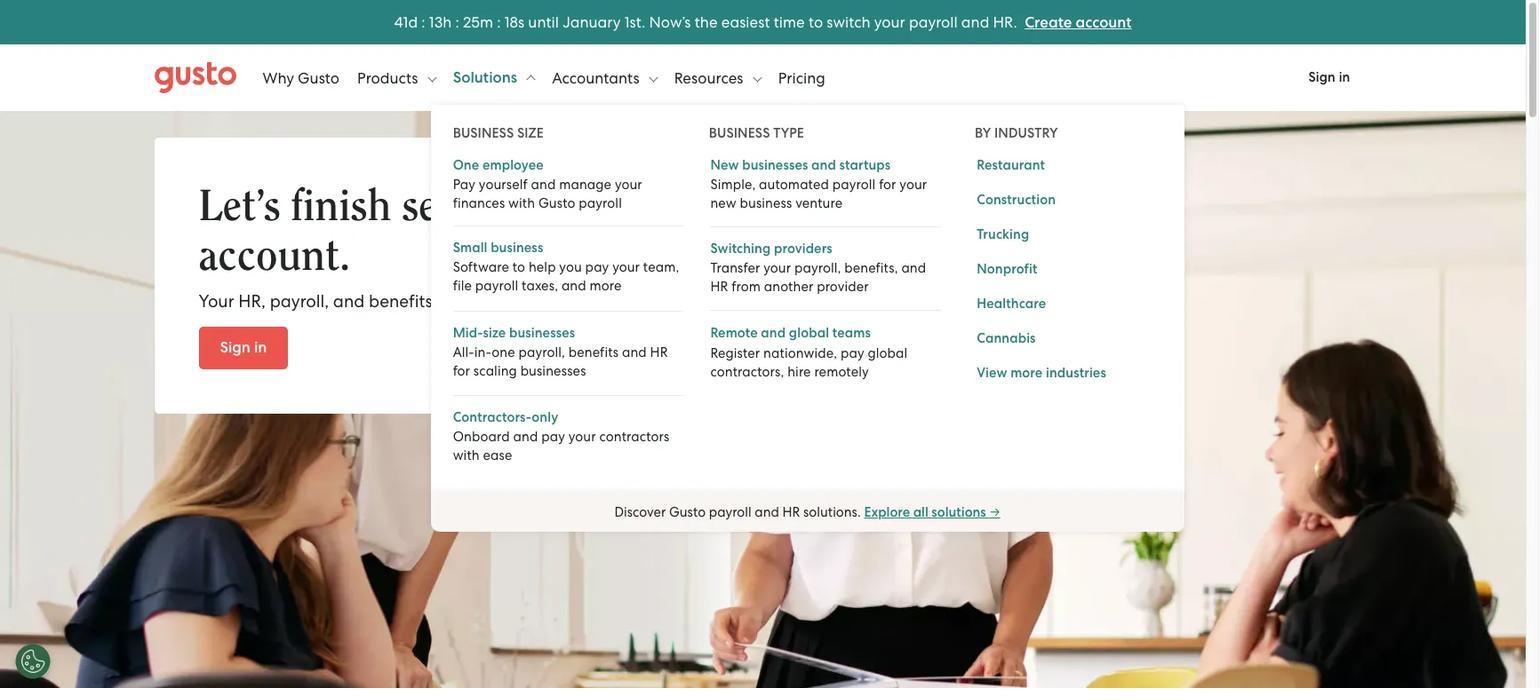 Task type: describe. For each thing, give the bounding box(es) containing it.
file
[[453, 278, 472, 294]]

from
[[732, 279, 761, 295]]

7
[[510, 13, 518, 31]]

business for business type
[[709, 125, 770, 141]]

benefits inside let's finish setting up your account. main content
[[369, 292, 433, 312]]

2 1 from the left
[[429, 13, 435, 31]]

3 1 from the left
[[505, 13, 510, 31]]

online payroll services, hr, and benefits | gusto image
[[154, 62, 236, 94]]

industry
[[995, 125, 1058, 141]]

and inside new businesses and startups simple, automated payroll for your new business venture
[[812, 157, 836, 173]]

small business software to help you pay your team, file payroll taxes, and more
[[453, 240, 680, 294]]

january
[[562, 13, 621, 31]]

1 horizontal spatial global
[[868, 345, 908, 361]]

software
[[453, 260, 509, 276]]

pricing link
[[778, 51, 826, 104]]

one
[[453, 157, 479, 173]]

cannabis link
[[968, 320, 1041, 348]]

only
[[532, 409, 559, 425]]

switch
[[827, 13, 870, 31]]

in for sign in link within let's finish setting up your account. main content
[[254, 339, 267, 357]]

remote
[[711, 325, 758, 341]]

contractors-only onboard and pay your contractors with ease
[[453, 409, 670, 464]]

products button
[[357, 51, 437, 104]]

to inside "4 1 d : 1 3 h : 2 5 m : 1 7 s until january 1st. now's the easiest time to switch your payroll and hr. create account"
[[808, 13, 823, 31]]

view more industries
[[977, 365, 1107, 381]]

nonprofit link
[[968, 250, 1042, 279]]

now's
[[649, 13, 691, 31]]

contractors,
[[711, 364, 784, 380]]

hire
[[788, 364, 811, 380]]

solutions button
[[453, 51, 536, 104]]

pay inside contractors-only onboard and pay your contractors with ease
[[541, 429, 565, 445]]

solutions
[[453, 68, 521, 87]]

your
[[199, 292, 234, 312]]

away.
[[551, 292, 598, 312]]

gusto for discover gusto payroll and hr solutions. explore all solutions →
[[669, 505, 706, 521]]

to inside small business software to help you pay your team, file payroll taxes, and more
[[513, 260, 525, 276]]

and inside small business software to help you pay your team, file payroll taxes, and more
[[562, 278, 586, 294]]

simple,
[[711, 176, 756, 192]]

by
[[975, 125, 991, 141]]

mid-
[[453, 325, 483, 341]]

payroll inside "4 1 d : 1 3 h : 2 5 m : 1 7 s until january 1st. now's the easiest time to switch your payroll and hr. create account"
[[909, 13, 958, 31]]

teams
[[833, 325, 871, 341]]

let's
[[199, 185, 280, 228]]

sign in link inside let's finish setting up your account. main content
[[199, 327, 288, 370]]

in for right sign in link
[[1339, 69, 1351, 85]]

and inside switching providers transfer your payroll, benefits, and hr from another provider
[[902, 260, 926, 276]]

hr inside mid-size businesses all-in-one payroll, benefits and hr for scaling businesses
[[650, 344, 668, 360]]

and left the solutions.
[[755, 505, 779, 521]]

business inside small business software to help you pay your team, file payroll taxes, and more
[[491, 240, 543, 256]]

one
[[492, 344, 515, 360]]

resources
[[674, 69, 747, 87]]

switching
[[711, 240, 771, 256]]

with inside contractors-only onboard and pay your contractors with ease
[[453, 448, 480, 464]]

payroll, inside let's finish setting up your account. main content
[[270, 292, 329, 312]]

3
[[435, 13, 443, 31]]

pricing
[[778, 69, 826, 87]]

by industry
[[975, 125, 1058, 141]]

business for business size
[[453, 125, 514, 141]]

and inside one employee pay yourself and manage your finances with gusto payroll
[[531, 176, 556, 192]]

industries
[[1046, 365, 1107, 381]]

discover
[[615, 505, 666, 521]]

all-
[[453, 344, 474, 360]]

provider
[[817, 279, 869, 295]]

remote and global teams register nationwide, pay global contractors, hire remotely
[[711, 325, 908, 380]]

restaurant
[[977, 157, 1045, 173]]

gusto inside one employee pay yourself and manage your finances with gusto payroll
[[539, 195, 576, 211]]

account
[[1076, 13, 1132, 32]]

solutions.
[[804, 505, 861, 521]]

your inside "4 1 d : 1 3 h : 2 5 m : 1 7 s until january 1st. now's the easiest time to switch your payroll and hr. create account"
[[874, 13, 905, 31]]

1 1 from the left
[[404, 13, 409, 31]]

and inside mid-size businesses all-in-one payroll, benefits and hr for scaling businesses
[[622, 344, 647, 360]]

automated
[[759, 176, 829, 192]]

your hr, payroll, and benefits are just a click away.
[[199, 292, 598, 312]]

sign for right sign in link
[[1309, 69, 1336, 85]]

your inside switching providers transfer your payroll, benefits, and hr from another provider
[[764, 260, 791, 276]]

products
[[357, 69, 422, 87]]

your inside small business software to help you pay your team, file payroll taxes, and more
[[613, 260, 640, 276]]

up
[[534, 185, 580, 228]]

time
[[774, 13, 805, 31]]

in-
[[474, 344, 492, 360]]

trucking link
[[968, 216, 1034, 244]]

payroll, inside mid-size businesses all-in-one payroll, benefits and hr for scaling businesses
[[519, 344, 565, 360]]

let's finish setting up your account.
[[199, 185, 672, 278]]

create account link
[[1025, 13, 1132, 32]]

your inside one employee pay yourself and manage your finances with gusto payroll
[[615, 176, 643, 192]]

main element
[[154, 51, 1372, 533]]

a
[[499, 292, 510, 312]]

healthcare
[[977, 296, 1046, 312]]

manage
[[559, 176, 612, 192]]

why
[[263, 69, 294, 87]]

and inside remote and global teams register nationwide, pay global contractors, hire remotely
[[761, 325, 786, 341]]

payroll inside one employee pay yourself and manage your finances with gusto payroll
[[579, 195, 622, 211]]

view
[[977, 365, 1008, 381]]

m :
[[480, 13, 501, 31]]

pay for your
[[585, 260, 609, 276]]

explore
[[864, 505, 910, 521]]

remotely
[[815, 364, 869, 380]]

pay for global
[[841, 345, 865, 361]]

2 horizontal spatial hr
[[783, 505, 800, 521]]

new
[[711, 195, 737, 211]]

4 1 d : 1 3 h : 2 5 m : 1 7 s until january 1st. now's the easiest time to switch your payroll and hr. create account
[[395, 13, 1132, 32]]

register
[[711, 345, 760, 361]]

and inside "4 1 d : 1 3 h : 2 5 m : 1 7 s until january 1st. now's the easiest time to switch your payroll and hr. create account"
[[961, 13, 989, 31]]

construction
[[977, 192, 1056, 208]]

switching providers transfer your payroll, benefits, and hr from another provider
[[711, 240, 926, 295]]

you
[[559, 260, 582, 276]]

the
[[695, 13, 717, 31]]

2 vertical spatial businesses
[[521, 363, 586, 379]]

until
[[528, 13, 559, 31]]



Task type: vqa. For each thing, say whether or not it's contained in the screenshot.
the middle :
no



Task type: locate. For each thing, give the bounding box(es) containing it.
sign in link
[[1288, 58, 1372, 98], [199, 327, 288, 370]]

1 horizontal spatial sign in
[[1309, 69, 1351, 85]]

nationwide,
[[764, 345, 837, 361]]

just
[[467, 292, 495, 312]]

2 vertical spatial pay
[[541, 429, 565, 445]]

1 vertical spatial benefits
[[569, 344, 619, 360]]

more right taxes,
[[590, 278, 622, 294]]

1 vertical spatial gusto
[[539, 195, 576, 211]]

hr.
[[993, 13, 1017, 31]]

more inside small business software to help you pay your team, file payroll taxes, and more
[[590, 278, 622, 294]]

sign inside let's finish setting up your account. main content
[[220, 339, 251, 357]]

1 horizontal spatial gusto
[[539, 195, 576, 211]]

1 vertical spatial for
[[453, 363, 470, 379]]

0 vertical spatial with
[[509, 195, 535, 211]]

for down startups in the top right of the page
[[879, 176, 897, 192]]

and inside contractors-only onboard and pay your contractors with ease
[[513, 429, 538, 445]]

5
[[472, 13, 480, 31]]

global up nationwide,
[[789, 325, 829, 341]]

small
[[453, 240, 488, 256]]

business up help
[[491, 240, 543, 256]]

1 vertical spatial payroll,
[[270, 292, 329, 312]]

with down onboard
[[453, 448, 480, 464]]

1 horizontal spatial to
[[808, 13, 823, 31]]

new businesses and startups simple, automated payroll for your new business venture
[[711, 157, 927, 211]]

1 vertical spatial with
[[453, 448, 480, 464]]

0 vertical spatial pay
[[585, 260, 609, 276]]

accountants
[[552, 69, 643, 87]]

2 vertical spatial payroll,
[[519, 344, 565, 360]]

0 vertical spatial for
[[879, 176, 897, 192]]

1 business from the left
[[453, 125, 514, 141]]

1
[[404, 13, 409, 31], [429, 13, 435, 31], [505, 13, 510, 31]]

hr down transfer
[[711, 279, 728, 295]]

1 horizontal spatial pay
[[585, 260, 609, 276]]

and down you
[[562, 278, 586, 294]]

0 horizontal spatial in
[[254, 339, 267, 357]]

benefits
[[369, 292, 433, 312], [569, 344, 619, 360]]

size for business
[[517, 125, 544, 141]]

1 vertical spatial global
[[868, 345, 908, 361]]

0 horizontal spatial 1
[[404, 13, 409, 31]]

pay down 'teams'
[[841, 345, 865, 361]]

businesses up only
[[521, 363, 586, 379]]

businesses up automated
[[742, 157, 808, 173]]

1 horizontal spatial in
[[1339, 69, 1351, 85]]

cannabis
[[977, 330, 1036, 346]]

business down automated
[[740, 195, 792, 211]]

0 horizontal spatial business
[[453, 125, 514, 141]]

and inside let's finish setting up your account. main content
[[333, 292, 365, 312]]

1 vertical spatial sign in
[[220, 339, 267, 357]]

business up new
[[709, 125, 770, 141]]

your
[[874, 13, 905, 31], [615, 176, 643, 192], [900, 176, 927, 192], [590, 185, 672, 228], [613, 260, 640, 276], [764, 260, 791, 276], [569, 429, 596, 445]]

and up contractors
[[622, 344, 647, 360]]

sign inside main element
[[1309, 69, 1336, 85]]

1 horizontal spatial sign in link
[[1288, 58, 1372, 98]]

view more industries link
[[968, 354, 1111, 383]]

are
[[437, 292, 463, 312]]

gusto for why gusto
[[298, 69, 340, 87]]

business type
[[709, 125, 804, 141]]

businesses down click
[[509, 325, 575, 341]]

hr
[[711, 279, 728, 295], [650, 344, 668, 360], [783, 505, 800, 521]]

1 vertical spatial to
[[513, 260, 525, 276]]

1 left s
[[505, 13, 510, 31]]

onboard
[[453, 429, 510, 445]]

gusto down 'manage'
[[539, 195, 576, 211]]

to right the time
[[808, 13, 823, 31]]

benefits inside mid-size businesses all-in-one payroll, benefits and hr for scaling businesses
[[569, 344, 619, 360]]

hr,
[[238, 292, 266, 312]]

1 horizontal spatial benefits
[[569, 344, 619, 360]]

1 right d :
[[429, 13, 435, 31]]

business inside new businesses and startups simple, automated payroll for your new business venture
[[740, 195, 792, 211]]

1 left the 3
[[404, 13, 409, 31]]

0 horizontal spatial sign
[[220, 339, 251, 357]]

0 horizontal spatial with
[[453, 448, 480, 464]]

0 horizontal spatial benefits
[[369, 292, 433, 312]]

0 horizontal spatial global
[[789, 325, 829, 341]]

0 horizontal spatial for
[[453, 363, 470, 379]]

size inside mid-size businesses all-in-one payroll, benefits and hr for scaling businesses
[[483, 325, 506, 341]]

and down account.
[[333, 292, 365, 312]]

hr inside switching providers transfer your payroll, benefits, and hr from another provider
[[711, 279, 728, 295]]

and down only
[[513, 429, 538, 445]]

employee
[[483, 157, 544, 173]]

0 horizontal spatial gusto
[[298, 69, 340, 87]]

0 horizontal spatial more
[[590, 278, 622, 294]]

business up one
[[453, 125, 514, 141]]

and up nationwide,
[[761, 325, 786, 341]]

0 vertical spatial size
[[517, 125, 544, 141]]

0 horizontal spatial size
[[483, 325, 506, 341]]

one employee pay yourself and manage your finances with gusto payroll
[[453, 157, 643, 211]]

let's finish setting up your account. main content
[[0, 111, 1526, 689]]

0 horizontal spatial business
[[491, 240, 543, 256]]

trucking
[[977, 226, 1030, 242]]

discover gusto payroll and hr solutions. explore all solutions →
[[615, 505, 1001, 521]]

business size
[[453, 125, 544, 141]]

and down employee
[[531, 176, 556, 192]]

team,
[[643, 260, 680, 276]]

for inside new businesses and startups simple, automated payroll for your new business venture
[[879, 176, 897, 192]]

0 vertical spatial hr
[[711, 279, 728, 295]]

gusto right why at the top left of page
[[298, 69, 340, 87]]

providers
[[774, 240, 833, 256]]

0 horizontal spatial to
[[513, 260, 525, 276]]

0 vertical spatial to
[[808, 13, 823, 31]]

1 vertical spatial sign in link
[[199, 327, 288, 370]]

transfer
[[711, 260, 760, 276]]

sign in inside let's finish setting up your account. main content
[[220, 339, 267, 357]]

create
[[1025, 13, 1072, 32]]

finances
[[453, 195, 505, 211]]

with down yourself
[[509, 195, 535, 211]]

for inside mid-size businesses all-in-one payroll, benefits and hr for scaling businesses
[[453, 363, 470, 379]]

sign in inside main element
[[1309, 69, 1351, 85]]

benefits left are
[[369, 292, 433, 312]]

0 vertical spatial business
[[740, 195, 792, 211]]

1 vertical spatial business
[[491, 240, 543, 256]]

1 horizontal spatial sign
[[1309, 69, 1336, 85]]

your inside contractors-only onboard and pay your contractors with ease
[[569, 429, 596, 445]]

0 horizontal spatial hr
[[650, 344, 668, 360]]

pay
[[453, 176, 476, 192]]

payroll, inside switching providers transfer your payroll, benefits, and hr from another provider
[[795, 260, 841, 276]]

2
[[463, 13, 472, 31]]

payroll, down providers
[[795, 260, 841, 276]]

more
[[590, 278, 622, 294], [1011, 365, 1043, 381]]

finish
[[291, 185, 391, 228]]

in
[[1339, 69, 1351, 85], [254, 339, 267, 357]]

pay down only
[[541, 429, 565, 445]]

1 vertical spatial hr
[[650, 344, 668, 360]]

sign
[[1309, 69, 1336, 85], [220, 339, 251, 357]]

1 horizontal spatial 1
[[429, 13, 435, 31]]

pay
[[585, 260, 609, 276], [841, 345, 865, 361], [541, 429, 565, 445]]

1 vertical spatial sign
[[220, 339, 251, 357]]

sign in for sign in link within let's finish setting up your account. main content
[[220, 339, 267, 357]]

0 vertical spatial sign
[[1309, 69, 1336, 85]]

taxes,
[[522, 278, 558, 294]]

pay inside remote and global teams register nationwide, pay global contractors, hire remotely
[[841, 345, 865, 361]]

with
[[509, 195, 535, 211], [453, 448, 480, 464]]

hr left register
[[650, 344, 668, 360]]

contractors
[[600, 429, 670, 445]]

2 vertical spatial hr
[[783, 505, 800, 521]]

h :
[[443, 13, 460, 31]]

1st.
[[624, 13, 645, 31]]

to left help
[[513, 260, 525, 276]]

size up one
[[483, 325, 506, 341]]

all
[[914, 505, 929, 521]]

1 horizontal spatial more
[[1011, 365, 1043, 381]]

construction link
[[968, 181, 1061, 209]]

pay right you
[[585, 260, 609, 276]]

size for mid-
[[483, 325, 506, 341]]

size up employee
[[517, 125, 544, 141]]

1 vertical spatial more
[[1011, 365, 1043, 381]]

0 vertical spatial businesses
[[742, 157, 808, 173]]

pay inside small business software to help you pay your team, file payroll taxes, and more
[[585, 260, 609, 276]]

payroll, right the hr,
[[270, 292, 329, 312]]

0 horizontal spatial pay
[[541, 429, 565, 445]]

for down all-
[[453, 363, 470, 379]]

yourself
[[479, 176, 528, 192]]

1 horizontal spatial payroll,
[[519, 344, 565, 360]]

1 vertical spatial size
[[483, 325, 506, 341]]

1 horizontal spatial business
[[709, 125, 770, 141]]

gusto right discover
[[669, 505, 706, 521]]

payroll inside small business software to help you pay your team, file payroll taxes, and more
[[475, 278, 519, 294]]

payroll, right one
[[519, 344, 565, 360]]

1 vertical spatial pay
[[841, 345, 865, 361]]

→
[[990, 505, 1001, 521]]

easiest
[[721, 13, 770, 31]]

0 vertical spatial sign in
[[1309, 69, 1351, 85]]

why gusto
[[263, 69, 340, 87]]

solutions
[[932, 505, 986, 521]]

accountants button
[[552, 51, 658, 104]]

2 business from the left
[[709, 125, 770, 141]]

and right benefits,
[[902, 260, 926, 276]]

hr left the solutions.
[[783, 505, 800, 521]]

sign in for right sign in link
[[1309, 69, 1351, 85]]

your inside new businesses and startups simple, automated payroll for your new business venture
[[900, 176, 927, 192]]

0 horizontal spatial sign in link
[[199, 327, 288, 370]]

1 horizontal spatial business
[[740, 195, 792, 211]]

0 vertical spatial global
[[789, 325, 829, 341]]

global down 'teams'
[[868, 345, 908, 361]]

1 vertical spatial in
[[254, 339, 267, 357]]

benefits,
[[845, 260, 898, 276]]

businesses inside new businesses and startups simple, automated payroll for your new business venture
[[742, 157, 808, 173]]

why gusto link
[[263, 51, 340, 104]]

2 horizontal spatial payroll,
[[795, 260, 841, 276]]

global
[[789, 325, 829, 341], [868, 345, 908, 361]]

1 vertical spatial businesses
[[509, 325, 575, 341]]

0 vertical spatial more
[[590, 278, 622, 294]]

scaling
[[474, 363, 517, 379]]

and up automated
[[812, 157, 836, 173]]

nonprofit
[[977, 261, 1038, 277]]

payroll
[[909, 13, 958, 31], [833, 176, 876, 192], [579, 195, 622, 211], [475, 278, 519, 294], [709, 505, 752, 521]]

benefits down 'away.'
[[569, 344, 619, 360]]

0 vertical spatial in
[[1339, 69, 1351, 85]]

0 horizontal spatial payroll,
[[270, 292, 329, 312]]

0 vertical spatial gusto
[[298, 69, 340, 87]]

your inside let's finish setting up your account.
[[590, 185, 672, 228]]

0 vertical spatial sign in link
[[1288, 58, 1372, 98]]

account.
[[199, 235, 350, 278]]

1 horizontal spatial hr
[[711, 279, 728, 295]]

sign for sign in link within let's finish setting up your account. main content
[[220, 339, 251, 357]]

0 vertical spatial payroll,
[[795, 260, 841, 276]]

with inside one employee pay yourself and manage your finances with gusto payroll
[[509, 195, 535, 211]]

2 horizontal spatial gusto
[[669, 505, 706, 521]]

1 horizontal spatial for
[[879, 176, 897, 192]]

for
[[879, 176, 897, 192], [453, 363, 470, 379]]

businesses
[[742, 157, 808, 173], [509, 325, 575, 341], [521, 363, 586, 379]]

click
[[514, 292, 547, 312]]

explore all solutions → link
[[864, 502, 1001, 524]]

restaurant link
[[968, 146, 1050, 175]]

2 horizontal spatial pay
[[841, 345, 865, 361]]

resources button
[[674, 51, 762, 104]]

and left the hr. on the top right of the page
[[961, 13, 989, 31]]

type
[[773, 125, 804, 141]]

more right view
[[1011, 365, 1043, 381]]

1 horizontal spatial size
[[517, 125, 544, 141]]

help
[[529, 260, 556, 276]]

in inside main content
[[254, 339, 267, 357]]

venture
[[796, 195, 843, 211]]

2 horizontal spatial 1
[[505, 13, 510, 31]]

0 horizontal spatial sign in
[[220, 339, 267, 357]]

1 horizontal spatial with
[[509, 195, 535, 211]]

0 vertical spatial benefits
[[369, 292, 433, 312]]

payroll inside new businesses and startups simple, automated payroll for your new business venture
[[833, 176, 876, 192]]

2 vertical spatial gusto
[[669, 505, 706, 521]]



